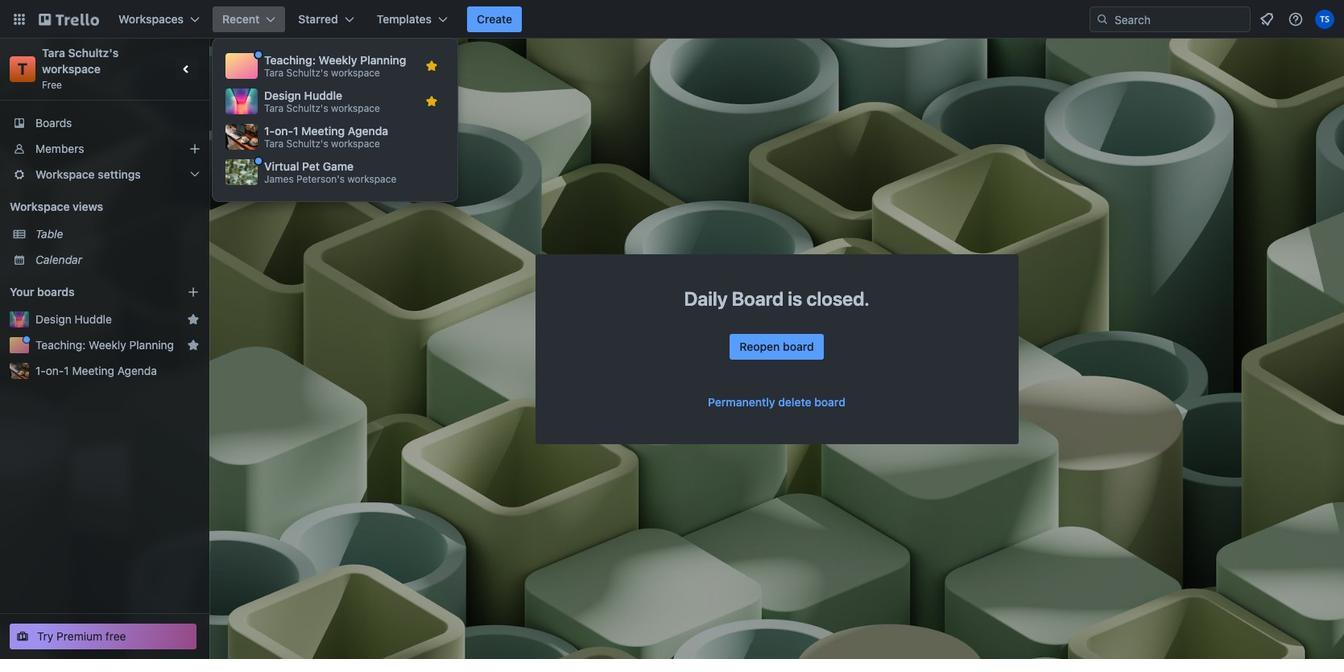 Task type: describe. For each thing, give the bounding box(es) containing it.
is
[[788, 287, 802, 310]]

teaching: weekly planning button
[[35, 337, 180, 354]]

schultz's inside design huddle tara schultz's workspace
[[286, 102, 328, 114]]

workspaces button
[[109, 6, 209, 32]]

reopen
[[740, 340, 780, 354]]

starred button
[[289, 6, 364, 32]]

primary element
[[0, 0, 1344, 39]]

0 notifications image
[[1257, 10, 1276, 29]]

calendar link
[[35, 252, 200, 268]]

1-on-1 meeting agenda
[[35, 364, 157, 378]]

meeting for 1-on-1 meeting agenda
[[72, 364, 114, 378]]

pet
[[302, 159, 320, 173]]

board
[[732, 287, 784, 310]]

huddle for design huddle tara schultz's workspace
[[304, 89, 342, 102]]

tara inside 1-on-1 meeting agenda tara schultz's workspace
[[264, 138, 284, 150]]

workspace inside 1-on-1 meeting agenda tara schultz's workspace
[[331, 138, 380, 150]]

schultz's inside tara schultz's workspace free
[[68, 46, 119, 60]]

permanently
[[708, 396, 775, 409]]

schultz's inside teaching: weekly planning tara schultz's workspace
[[286, 67, 328, 79]]

boards
[[35, 116, 72, 130]]

free
[[42, 79, 62, 91]]

1 for 1-on-1 meeting agenda tara schultz's workspace
[[293, 124, 299, 138]]

on- for 1-on-1 meeting agenda
[[46, 364, 64, 378]]

t link
[[10, 56, 35, 82]]

weekly for teaching: weekly planning
[[89, 338, 126, 352]]

boards
[[37, 285, 75, 299]]

workspace inside teaching: weekly planning tara schultz's workspace
[[331, 67, 380, 79]]

workspace inside design huddle tara schultz's workspace
[[331, 102, 380, 114]]

teaching: weekly planning tara schultz's workspace
[[264, 53, 406, 79]]

agenda for 1-on-1 meeting agenda tara schultz's workspace
[[348, 124, 388, 138]]

agenda for 1-on-1 meeting agenda
[[117, 364, 157, 378]]

design huddle tara schultz's workspace
[[264, 89, 380, 114]]

recent
[[222, 12, 260, 26]]

add board image
[[187, 286, 200, 299]]

design for design huddle
[[35, 312, 71, 326]]

workspace navigation collapse icon image
[[176, 58, 198, 81]]

workspace settings button
[[0, 162, 209, 188]]

planning for teaching: weekly planning tara schultz's workspace
[[360, 53, 406, 67]]

reopen board
[[740, 340, 814, 354]]

try
[[37, 630, 53, 643]]

Search field
[[1109, 7, 1250, 31]]

workspace for workspace views
[[10, 200, 70, 213]]

create button
[[467, 6, 522, 32]]

design huddle
[[35, 312, 112, 326]]

1- for 1-on-1 meeting agenda tara schultz's workspace
[[264, 124, 275, 138]]

tara inside tara schultz's workspace free
[[42, 46, 65, 60]]

starred
[[298, 12, 338, 26]]

delete
[[778, 396, 811, 409]]

virtual
[[264, 159, 299, 173]]

members link
[[0, 136, 209, 162]]

workspace inside tara schultz's workspace free
[[42, 62, 101, 76]]

menu containing teaching: weekly planning
[[222, 48, 448, 192]]

daily board is closed.
[[684, 287, 869, 310]]

teaching: for teaching: weekly planning tara schultz's workspace
[[264, 53, 316, 67]]



Task type: locate. For each thing, give the bounding box(es) containing it.
tara inside teaching: weekly planning tara schultz's workspace
[[264, 67, 284, 79]]

table link
[[35, 226, 200, 242]]

workspace right peterson's
[[347, 173, 396, 185]]

1 horizontal spatial design
[[264, 89, 301, 102]]

tara
[[42, 46, 65, 60], [264, 67, 284, 79], [264, 102, 284, 114], [264, 138, 284, 150]]

tara schultz's workspace free
[[42, 46, 122, 91]]

1 vertical spatial design
[[35, 312, 71, 326]]

workspace inside workspace settings popup button
[[35, 168, 95, 181]]

meeting inside 1-on-1 meeting agenda tara schultz's workspace
[[301, 124, 345, 138]]

workspace up 1-on-1 meeting agenda tara schultz's workspace
[[331, 102, 380, 114]]

starred icon image
[[425, 60, 438, 72], [425, 95, 438, 108], [187, 313, 200, 326], [187, 339, 200, 352]]

teaching: weekly planning
[[35, 338, 174, 352]]

on-
[[275, 124, 293, 138], [46, 364, 64, 378]]

reopen board button
[[730, 335, 824, 360]]

agenda
[[348, 124, 388, 138], [117, 364, 157, 378]]

0 horizontal spatial 1
[[64, 364, 69, 378]]

huddle down teaching: weekly planning tara schultz's workspace
[[304, 89, 342, 102]]

on- for 1-on-1 meeting agenda tara schultz's workspace
[[275, 124, 293, 138]]

meeting down the teaching: weekly planning
[[72, 364, 114, 378]]

workspace up game
[[331, 138, 380, 150]]

boards link
[[0, 110, 209, 136]]

0 horizontal spatial weekly
[[89, 338, 126, 352]]

huddle down your boards with 3 items element
[[75, 312, 112, 326]]

workspace up free
[[42, 62, 101, 76]]

1 horizontal spatial 1
[[293, 124, 299, 138]]

schultz's down back to home image
[[68, 46, 119, 60]]

1 horizontal spatial planning
[[360, 53, 406, 67]]

workspace up design huddle tara schultz's workspace
[[331, 67, 380, 79]]

schultz's inside 1-on-1 meeting agenda tara schultz's workspace
[[286, 138, 328, 150]]

0 horizontal spatial planning
[[129, 338, 174, 352]]

0 vertical spatial 1-
[[264, 124, 275, 138]]

1 down the teaching: weekly planning
[[64, 364, 69, 378]]

design inside button
[[35, 312, 71, 326]]

on- up "virtual"
[[275, 124, 293, 138]]

teaching: inside teaching: weekly planning button
[[35, 338, 86, 352]]

planning
[[360, 53, 406, 67], [129, 338, 174, 352]]

planning up 1-on-1 meeting agenda link
[[129, 338, 174, 352]]

1 vertical spatial planning
[[129, 338, 174, 352]]

agenda down teaching: weekly planning button
[[117, 364, 157, 378]]

tara schultz (taraschultz7) image
[[1315, 10, 1334, 29]]

daily
[[684, 287, 728, 310]]

tara schultz's workspace link
[[42, 46, 122, 76]]

teaching: down starred
[[264, 53, 316, 67]]

0 vertical spatial agenda
[[348, 124, 388, 138]]

1 vertical spatial workspace
[[10, 200, 70, 213]]

closed.
[[806, 287, 869, 310]]

1 vertical spatial huddle
[[75, 312, 112, 326]]

1- down design huddle
[[35, 364, 46, 378]]

1- for 1-on-1 meeting agenda
[[35, 364, 46, 378]]

1- up "virtual"
[[264, 124, 275, 138]]

weekly down starred dropdown button
[[319, 53, 357, 67]]

board right reopen
[[783, 340, 814, 354]]

views
[[73, 200, 103, 213]]

templates button
[[367, 6, 457, 32]]

agenda inside 1-on-1 meeting agenda link
[[117, 364, 157, 378]]

0 horizontal spatial agenda
[[117, 364, 157, 378]]

design for design huddle tara schultz's workspace
[[264, 89, 301, 102]]

1 inside 1-on-1 meeting agenda tara schultz's workspace
[[293, 124, 299, 138]]

table
[[35, 227, 63, 241]]

permanently delete board button
[[708, 395, 845, 411]]

board inside button
[[783, 340, 814, 354]]

0 vertical spatial planning
[[360, 53, 406, 67]]

0 vertical spatial meeting
[[301, 124, 345, 138]]

t
[[18, 60, 28, 78]]

1 horizontal spatial teaching:
[[264, 53, 316, 67]]

workspace views
[[10, 200, 103, 213]]

design
[[264, 89, 301, 102], [35, 312, 71, 326]]

planning inside button
[[129, 338, 174, 352]]

weekly inside button
[[89, 338, 126, 352]]

1-on-1 meeting agenda link
[[35, 363, 200, 379]]

1 vertical spatial agenda
[[117, 364, 157, 378]]

meeting down design huddle tara schultz's workspace
[[301, 124, 345, 138]]

teaching: down design huddle
[[35, 338, 86, 352]]

workspace for workspace settings
[[35, 168, 95, 181]]

planning inside teaching: weekly planning tara schultz's workspace
[[360, 53, 406, 67]]

1 vertical spatial 1-
[[35, 364, 46, 378]]

meeting
[[301, 124, 345, 138], [72, 364, 114, 378]]

calendar
[[35, 253, 82, 267]]

james
[[264, 173, 294, 185]]

huddle for design huddle
[[75, 312, 112, 326]]

0 horizontal spatial on-
[[46, 364, 64, 378]]

1-
[[264, 124, 275, 138], [35, 364, 46, 378]]

tara inside design huddle tara schultz's workspace
[[264, 102, 284, 114]]

workspace
[[35, 168, 95, 181], [10, 200, 70, 213]]

1 vertical spatial weekly
[[89, 338, 126, 352]]

workspace down members on the top of page
[[35, 168, 95, 181]]

1 for 1-on-1 meeting agenda
[[64, 364, 69, 378]]

your boards
[[10, 285, 75, 299]]

weekly inside teaching: weekly planning tara schultz's workspace
[[319, 53, 357, 67]]

huddle
[[304, 89, 342, 102], [75, 312, 112, 326]]

schultz's up pet
[[286, 138, 328, 150]]

schultz's up 1-on-1 meeting agenda tara schultz's workspace
[[286, 102, 328, 114]]

1- inside 1-on-1 meeting agenda tara schultz's workspace
[[264, 124, 275, 138]]

schultz's
[[68, 46, 119, 60], [286, 67, 328, 79], [286, 102, 328, 114], [286, 138, 328, 150]]

search image
[[1096, 13, 1109, 26]]

0 vertical spatial workspace
[[35, 168, 95, 181]]

design down boards at the top left
[[35, 312, 71, 326]]

teaching: inside teaching: weekly planning tara schultz's workspace
[[264, 53, 316, 67]]

huddle inside button
[[75, 312, 112, 326]]

0 horizontal spatial teaching:
[[35, 338, 86, 352]]

free
[[105, 630, 126, 643]]

0 vertical spatial design
[[264, 89, 301, 102]]

back to home image
[[39, 6, 99, 32]]

1 vertical spatial on-
[[46, 364, 64, 378]]

design huddle button
[[35, 312, 180, 328]]

open information menu image
[[1288, 11, 1304, 27]]

huddle inside design huddle tara schultz's workspace
[[304, 89, 342, 102]]

0 vertical spatial 1
[[293, 124, 299, 138]]

members
[[35, 142, 84, 155]]

1 horizontal spatial meeting
[[301, 124, 345, 138]]

design inside design huddle tara schultz's workspace
[[264, 89, 301, 102]]

premium
[[57, 630, 102, 643]]

1 horizontal spatial on-
[[275, 124, 293, 138]]

1 horizontal spatial weekly
[[319, 53, 357, 67]]

on- inside 1-on-1 meeting agenda tara schultz's workspace
[[275, 124, 293, 138]]

workspace inside virtual pet game james peterson's workspace
[[347, 173, 396, 185]]

workspace settings
[[35, 168, 141, 181]]

teaching: for teaching: weekly planning
[[35, 338, 86, 352]]

game
[[323, 159, 354, 173]]

0 vertical spatial huddle
[[304, 89, 342, 102]]

1 horizontal spatial agenda
[[348, 124, 388, 138]]

create
[[477, 12, 512, 26]]

0 vertical spatial teaching:
[[264, 53, 316, 67]]

0 horizontal spatial huddle
[[75, 312, 112, 326]]

1 vertical spatial board
[[814, 396, 845, 409]]

1 vertical spatial teaching:
[[35, 338, 86, 352]]

1
[[293, 124, 299, 138], [64, 364, 69, 378]]

schultz's up design huddle tara schultz's workspace
[[286, 67, 328, 79]]

workspaces
[[118, 12, 184, 26]]

weekly
[[319, 53, 357, 67], [89, 338, 126, 352]]

try premium free button
[[10, 624, 196, 650]]

0 vertical spatial on-
[[275, 124, 293, 138]]

workspace up table
[[10, 200, 70, 213]]

workspace
[[42, 62, 101, 76], [331, 67, 380, 79], [331, 102, 380, 114], [331, 138, 380, 150], [347, 173, 396, 185]]

design up 1-on-1 meeting agenda tara schultz's workspace
[[264, 89, 301, 102]]

planning for teaching: weekly planning
[[129, 338, 174, 352]]

try premium free
[[37, 630, 126, 643]]

your boards with 3 items element
[[10, 283, 163, 302]]

0 horizontal spatial board
[[783, 340, 814, 354]]

1 horizontal spatial board
[[814, 396, 845, 409]]

meeting for 1-on-1 meeting agenda tara schultz's workspace
[[301, 124, 345, 138]]

peterson's
[[296, 173, 345, 185]]

settings
[[98, 168, 141, 181]]

agenda up game
[[348, 124, 388, 138]]

on- down design huddle
[[46, 364, 64, 378]]

teaching:
[[264, 53, 316, 67], [35, 338, 86, 352]]

board right delete
[[814, 396, 845, 409]]

board
[[783, 340, 814, 354], [814, 396, 845, 409]]

0 vertical spatial weekly
[[319, 53, 357, 67]]

0 horizontal spatial 1-
[[35, 364, 46, 378]]

templates
[[377, 12, 432, 26]]

permanently delete board
[[708, 396, 845, 409]]

0 vertical spatial board
[[783, 340, 814, 354]]

1-on-1 meeting agenda tara schultz's workspace
[[264, 124, 388, 150]]

1 vertical spatial 1
[[64, 364, 69, 378]]

your
[[10, 285, 34, 299]]

agenda inside 1-on-1 meeting agenda tara schultz's workspace
[[348, 124, 388, 138]]

1 vertical spatial meeting
[[72, 364, 114, 378]]

0 horizontal spatial design
[[35, 312, 71, 326]]

weekly for teaching: weekly planning tara schultz's workspace
[[319, 53, 357, 67]]

board inside 'button'
[[814, 396, 845, 409]]

0 horizontal spatial meeting
[[72, 364, 114, 378]]

weekly down design huddle button
[[89, 338, 126, 352]]

1 horizontal spatial huddle
[[304, 89, 342, 102]]

planning down templates
[[360, 53, 406, 67]]

1 up "virtual"
[[293, 124, 299, 138]]

menu
[[222, 48, 448, 192]]

virtual pet game james peterson's workspace
[[264, 159, 396, 185]]

recent button
[[213, 6, 285, 32]]

1 horizontal spatial 1-
[[264, 124, 275, 138]]



Task type: vqa. For each thing, say whether or not it's contained in the screenshot.
right 1-
yes



